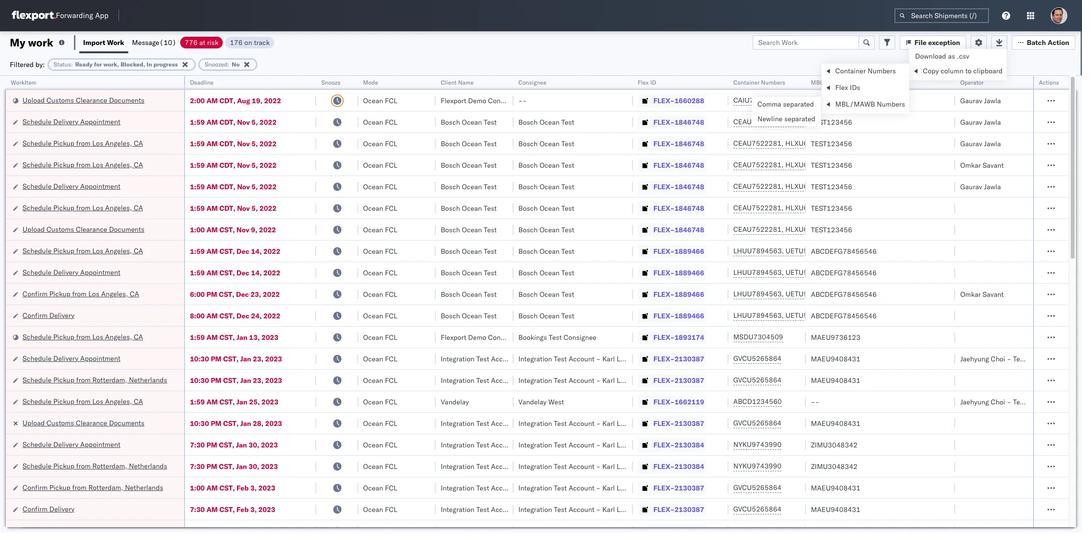 Task type: vqa. For each thing, say whether or not it's contained in the screenshot.


Task type: describe. For each thing, give the bounding box(es) containing it.
15 flex- from the top
[[654, 398, 675, 407]]

12 ocean fcl from the top
[[363, 333, 398, 342]]

deadline
[[190, 79, 214, 86]]

2 am from the top
[[207, 118, 218, 127]]

schedule delivery appointment button for 7:30 pm cst, jan 30, 2023
[[23, 440, 120, 451]]

pm up 1:00 am cst, feb 3, 2023 at left
[[207, 463, 217, 472]]

clearance for 1:00 am cst, nov 9, 2022
[[76, 225, 107, 234]]

1 nyku9743990 from the top
[[734, 441, 782, 450]]

1:00 for 1:00 am cst, feb 3, 2023
[[190, 484, 205, 493]]

6 ceau7522281, hlxu6269489, hlxu8034992 from the top
[[734, 225, 886, 234]]

schedule delivery appointment for 1:59 am cst, dec 14, 2022
[[23, 268, 120, 277]]

jan down 10:30 pm cst, jan 28, 2023
[[236, 441, 247, 450]]

1 30, from the top
[[249, 441, 259, 450]]

1 ceau7522281, from the top
[[734, 118, 784, 126]]

schedule pickup from los angeles, ca for schedule pickup from los angeles, ca link related to 3rd schedule pickup from los angeles, ca button
[[23, 204, 143, 212]]

5, for schedule pickup from los angeles, ca link for 5th schedule pickup from los angeles, ca button from the bottom
[[252, 161, 258, 170]]

schedule for 3rd schedule pickup from los angeles, ca button
[[23, 204, 52, 212]]

jaehyung choi - test destination agent
[[961, 398, 1083, 407]]

resize handle column header for mbl/mawb numbers button
[[944, 76, 956, 534]]

flex id button
[[633, 77, 719, 87]]

6 1:59 from the top
[[190, 247, 205, 256]]

los for confirm pickup from los angeles, ca button
[[88, 290, 99, 299]]

2 cdt, from the top
[[220, 118, 236, 127]]

import
[[83, 38, 105, 47]]

schedule pickup from los angeles, ca for schedule pickup from los angeles, ca link for 3rd schedule pickup from los angeles, ca button from the bottom of the page
[[23, 247, 143, 255]]

16 fcl from the top
[[385, 420, 398, 428]]

actions
[[1039, 79, 1060, 86]]

9 ocean fcl from the top
[[363, 269, 398, 278]]

8 fcl from the top
[[385, 247, 398, 256]]

mode
[[363, 79, 378, 86]]

2 flex-1846748 from the top
[[654, 139, 705, 148]]

1 abcdefg78456546 from the top
[[811, 247, 877, 256]]

pickup for 1st schedule pickup from los angeles, ca button from the bottom of the page
[[53, 398, 74, 406]]

1 1846748 from the top
[[675, 118, 705, 127]]

cst, up 7:30 am cst, feb 3, 2023
[[220, 484, 235, 493]]

10 flex- from the top
[[654, 290, 675, 299]]

5 ceau7522281, hlxu6269489, hlxu8034992 from the top
[[734, 204, 886, 213]]

my work
[[10, 36, 53, 49]]

1:00 for 1:00 am cst, nov 9, 2022
[[190, 226, 205, 234]]

2 14, from the top
[[251, 269, 262, 278]]

risk
[[207, 38, 219, 47]]

20 fcl from the top
[[385, 506, 398, 515]]

schedule for "schedule delivery appointment" button corresponding to 1:59 am cst, dec 14, 2022
[[23, 268, 52, 277]]

11 am from the top
[[207, 333, 218, 342]]

comma
[[758, 100, 782, 109]]

1 cdt, from the top
[[220, 96, 236, 105]]

container inside button
[[734, 79, 760, 86]]

23, for confirm pickup from los angeles, ca
[[251, 290, 261, 299]]

abcd1234560
[[734, 398, 782, 407]]

1 7:30 pm cst, jan 30, 2023 from the top
[[190, 441, 278, 450]]

pm down 10:30 pm cst, jan 28, 2023
[[207, 441, 217, 450]]

2023 right 28,
[[265, 420, 282, 428]]

los for 6th schedule pickup from los angeles, ca button from the bottom
[[92, 139, 103, 148]]

no
[[232, 61, 240, 68]]

resize handle column header for client name button
[[502, 76, 514, 534]]

upload customs clearance documents button for 1:00 am cst, nov 9, 2022
[[23, 225, 145, 235]]

28,
[[253, 420, 264, 428]]

19,
[[252, 96, 263, 105]]

resize handle column header for deadline button
[[305, 76, 317, 534]]

1 2130384 from the top
[[675, 441, 705, 450]]

schedule delivery appointment for 10:30 pm cst, jan 23, 2023
[[23, 354, 120, 363]]

copy column to clipboard
[[923, 67, 1003, 75]]

dec for schedule delivery appointment
[[237, 269, 250, 278]]

flex id
[[638, 79, 657, 86]]

schedule pickup from los angeles, ca for fifth schedule pickup from los angeles, ca button from the top of the page's schedule pickup from los angeles, ca link
[[23, 333, 143, 342]]

4 2130387 from the top
[[675, 484, 705, 493]]

5 1846748 from the top
[[675, 204, 705, 213]]

6:00
[[190, 290, 205, 299]]

1 gaurav from the top
[[961, 96, 983, 105]]

client name
[[441, 79, 474, 86]]

pickup for confirm pickup from rotterdam, netherlands button
[[49, 484, 70, 493]]

6 flex-1846748 from the top
[[654, 226, 705, 234]]

4 schedule pickup from los angeles, ca button from the top
[[23, 246, 143, 257]]

deadline button
[[185, 77, 307, 87]]

5, for 4th schedule delivery appointment link from the bottom
[[252, 182, 258, 191]]

cst, down 1:59 am cst, jan 13, 2023
[[223, 355, 239, 364]]

schedule pickup from los angeles, ca link for 3rd schedule pickup from los angeles, ca button
[[23, 203, 143, 213]]

1:59 am cdt, nov 5, 2022 for first "schedule delivery appointment" button from the top of the page
[[190, 118, 277, 127]]

confirm delivery for 1st confirm delivery link from the top of the page
[[23, 311, 75, 320]]

1 1:59 from the top
[[190, 118, 205, 127]]

action
[[1048, 38, 1070, 47]]

los for 1st schedule pickup from los angeles, ca button from the bottom of the page
[[92, 398, 103, 406]]

comma separated
[[758, 100, 814, 109]]

2 1:59 am cdt, nov 5, 2022 from the top
[[190, 139, 277, 148]]

12 fcl from the top
[[385, 333, 398, 342]]

1889466 for confirm pickup from los angeles, ca
[[675, 290, 705, 299]]

vandelay for vandelay
[[441, 398, 469, 407]]

dec for confirm pickup from los angeles, ca
[[236, 290, 249, 299]]

3 upload customs clearance documents link from the top
[[23, 419, 145, 428]]

1 am from the top
[[207, 96, 218, 105]]

track
[[254, 38, 270, 47]]

7:30 for confirm delivery
[[190, 506, 205, 515]]

from for fifth schedule pickup from los angeles, ca button from the top of the page's schedule pickup from los angeles, ca link
[[76, 333, 91, 342]]

batch action
[[1027, 38, 1070, 47]]

documents for 1:00 am cst, nov 9, 2022
[[109, 225, 145, 234]]

aug
[[237, 96, 250, 105]]

work
[[28, 36, 53, 49]]

10:30 pm cst, jan 28, 2023
[[190, 420, 282, 428]]

msdu7304509
[[734, 333, 784, 342]]

netherlands for 10:30
[[129, 376, 167, 385]]

flex-1660288
[[654, 96, 705, 105]]

3 fcl from the top
[[385, 139, 398, 148]]

4 1:59 from the top
[[190, 182, 205, 191]]

8 am from the top
[[207, 247, 218, 256]]

confirm delivery for 1st confirm delivery link from the bottom of the page
[[23, 505, 75, 514]]

7:30 am cst, feb 3, 2023
[[190, 506, 276, 515]]

2:00 am cdt, aug 19, 2022
[[190, 96, 281, 105]]

numbers down mbl/mawb numbers button
[[877, 100, 906, 109]]

16 flex- from the top
[[654, 420, 675, 428]]

8:00
[[190, 312, 205, 321]]

customs for 1:00 am cst, nov 9, 2022
[[47, 225, 74, 234]]

snoozed
[[205, 61, 228, 68]]

1 uetu5238478 from the top
[[786, 247, 834, 256]]

netherlands inside button
[[125, 484, 163, 493]]

mbl/mawb numbers inside button
[[811, 79, 871, 86]]

container numbers button
[[729, 77, 797, 87]]

bookings test consignee
[[519, 333, 597, 342]]

list box containing comma separated
[[752, 97, 822, 126]]

4 ocean fcl from the top
[[363, 161, 398, 170]]

2 5, from the top
[[252, 139, 258, 148]]

container numbers inside button
[[734, 79, 786, 86]]

demo for bookings
[[468, 333, 487, 342]]

13 am from the top
[[207, 484, 218, 493]]

1 hlxu8034992 from the top
[[838, 118, 886, 126]]

1:00 am cst, nov 9, 2022
[[190, 226, 276, 234]]

work
[[107, 38, 124, 47]]

confirm pickup from los angeles, ca link
[[23, 289, 139, 299]]

file
[[915, 38, 927, 47]]

upload customs clearance documents link for 1:00 am cst, nov 9, 2022
[[23, 225, 145, 234]]

in
[[147, 61, 152, 68]]

16 ocean fcl from the top
[[363, 420, 398, 428]]

cst, left 9,
[[220, 226, 235, 234]]

confirm pickup from los angeles, ca button
[[23, 289, 139, 300]]

9 1:59 from the top
[[190, 398, 205, 407]]

cst, up the '8:00 am cst, dec 24, 2022'
[[219, 290, 234, 299]]

176
[[230, 38, 243, 47]]

5 5, from the top
[[252, 204, 258, 213]]

separated for newline separated
[[785, 115, 816, 123]]

1:00 am cst, feb 3, 2023
[[190, 484, 276, 493]]

5 ceau7522281, from the top
[[734, 204, 784, 213]]

15 ocean fcl from the top
[[363, 398, 398, 407]]

cst, up '1:59 am cst, jan 25, 2023' at the bottom of the page
[[223, 376, 239, 385]]

dec down 1:00 am cst, nov 9, 2022
[[237, 247, 250, 256]]

2 10:30 pm cst, jan 23, 2023 from the top
[[190, 376, 282, 385]]

2 maeu9408431 from the top
[[811, 376, 861, 385]]

schedule pickup from rotterdam, netherlands for 7:30 pm cst, jan 30, 2023
[[23, 462, 167, 471]]

from for schedule pickup from rotterdam, netherlands link associated with 10:30
[[76, 376, 91, 385]]

mode button
[[358, 77, 426, 87]]

2 ceau7522281, from the top
[[734, 139, 784, 148]]

forwarding
[[56, 11, 93, 20]]

resize handle column header for the container numbers button on the right top
[[795, 76, 806, 534]]

from for schedule pickup from los angeles, ca link for 5th schedule pickup from los angeles, ca button from the bottom
[[76, 160, 91, 169]]

savant for test123456
[[983, 161, 1004, 170]]

2 jawla from the top
[[985, 118, 1001, 127]]

1 lhuu7894563, uetu5238478 from the top
[[734, 247, 834, 256]]

13,
[[249, 333, 260, 342]]

vandelay west
[[519, 398, 564, 407]]

1 flex-1889466 from the top
[[654, 247, 705, 256]]

11 fcl from the top
[[385, 312, 398, 321]]

vandelay for vandelay west
[[519, 398, 547, 407]]

client name button
[[436, 77, 504, 87]]

resize handle column header for mode button at the top of the page
[[424, 76, 436, 534]]

2 30, from the top
[[249, 463, 259, 472]]

flexport demo consignee for --
[[441, 96, 521, 105]]

confirm pickup from rotterdam, netherlands button
[[23, 483, 163, 494]]

3 cdt, from the top
[[220, 139, 236, 148]]

los for 5th schedule pickup from los angeles, ca button from the bottom
[[92, 160, 103, 169]]

4 confirm from the top
[[23, 505, 48, 514]]

for
[[94, 61, 102, 68]]

flex-1893174
[[654, 333, 705, 342]]

import work
[[83, 38, 124, 47]]

download as .csv
[[916, 52, 970, 61]]

id
[[651, 79, 657, 86]]

8 1:59 from the top
[[190, 333, 205, 342]]

10 fcl from the top
[[385, 290, 398, 299]]

1 schedule delivery appointment button from the top
[[23, 117, 120, 128]]

column
[[941, 67, 964, 75]]

5 hlxu6269489, from the top
[[786, 204, 836, 213]]

pm right "6:00"
[[207, 290, 217, 299]]

2 7:30 pm cst, jan 30, 2023 from the top
[[190, 463, 278, 472]]

flex for flex ids
[[836, 83, 849, 92]]

consignee inside consignee button
[[519, 79, 547, 86]]

1889466 for schedule delivery appointment
[[675, 269, 705, 278]]

message (10)
[[132, 38, 176, 47]]

25,
[[249, 398, 260, 407]]

jan left 13,
[[237, 333, 248, 342]]

filtered
[[10, 60, 34, 69]]

work,
[[104, 61, 119, 68]]

consignee button
[[514, 77, 623, 87]]

pickup for 3rd schedule pickup from los angeles, ca button from the bottom of the page
[[53, 247, 74, 255]]

caiu7969337
[[734, 96, 780, 105]]

at
[[199, 38, 205, 47]]

batch
[[1027, 38, 1047, 47]]

1 ceau7522281, hlxu6269489, hlxu8034992 from the top
[[734, 118, 886, 126]]

6 cdt, from the top
[[220, 204, 236, 213]]

bookings
[[519, 333, 547, 342]]

: for snoozed
[[228, 61, 229, 68]]

2 schedule delivery appointment link from the top
[[23, 182, 120, 191]]

17 fcl from the top
[[385, 441, 398, 450]]

workitem
[[11, 79, 36, 86]]

schedule pickup from rotterdam, netherlands link for 10:30
[[23, 375, 167, 385]]

3 hlxu6269489, from the top
[[786, 161, 836, 169]]

angeles, for schedule pickup from los angeles, ca link associated with 6th schedule pickup from los angeles, ca button from the bottom
[[105, 139, 132, 148]]

2023 right 25,
[[262, 398, 279, 407]]

2 flex-2130384 from the top
[[654, 463, 705, 472]]

19 flex- from the top
[[654, 484, 675, 493]]

1 10:30 from the top
[[190, 355, 209, 364]]

name
[[458, 79, 474, 86]]

to
[[966, 67, 972, 75]]

destination
[[1028, 398, 1064, 407]]

0 vertical spatial --
[[519, 96, 527, 105]]

message
[[132, 38, 159, 47]]

2023 up '1:59 am cst, jan 25, 2023' at the bottom of the page
[[265, 376, 282, 385]]

14 am from the top
[[207, 506, 218, 515]]

resize handle column header for flex id "button"
[[717, 76, 729, 534]]

schedule for 3rd schedule pickup from los angeles, ca button from the bottom of the page
[[23, 247, 52, 255]]

lhuu7894563, uetu5238478 for confirm delivery
[[734, 312, 834, 320]]

20 ocean fcl from the top
[[363, 506, 398, 515]]

feb for 1:00 am cst, feb 3, 2023
[[237, 484, 249, 493]]

3 jawla from the top
[[985, 139, 1001, 148]]

18 ocean fcl from the top
[[363, 463, 398, 472]]

11 resize handle column header from the left
[[1058, 76, 1069, 534]]

pickup for 3rd schedule pickup from los angeles, ca button
[[53, 204, 74, 212]]

appointment for 10:30 pm cst, jan 23, 2023
[[80, 354, 120, 363]]

2 1:59 am cst, dec 14, 2022 from the top
[[190, 269, 281, 278]]

container inside list box
[[836, 67, 866, 75]]

snoozed : no
[[205, 61, 240, 68]]

newline
[[758, 115, 783, 123]]

ids
[[850, 83, 861, 92]]

file exception
[[915, 38, 961, 47]]

uetu5238478 for confirm delivery
[[786, 312, 834, 320]]

schedule for 5th schedule pickup from los angeles, ca button from the bottom
[[23, 160, 52, 169]]

3 gaurav jawla from the top
[[961, 139, 1001, 148]]

schedule pickup from los angeles, ca for schedule pickup from los angeles, ca link associated with 1st schedule pickup from los angeles, ca button from the bottom of the page
[[23, 398, 143, 406]]

pm down 1:59 am cst, jan 13, 2023
[[211, 355, 222, 364]]

1 lhuu7894563, from the top
[[734, 247, 784, 256]]

schedule delivery appointment link for 7:30
[[23, 440, 120, 450]]

omkar savant for abcdefg78456546
[[961, 290, 1004, 299]]

5 test123456 from the top
[[811, 204, 853, 213]]

17 flex- from the top
[[654, 441, 675, 450]]

5 maeu9408431 from the top
[[811, 506, 861, 515]]

confirm for 6:00 pm cst, dec 23, 2022
[[23, 290, 48, 299]]

exception
[[929, 38, 961, 47]]

6 hlxu6269489, from the top
[[786, 225, 836, 234]]

workitem button
[[6, 77, 174, 87]]

schedule pickup from rotterdam, netherlands link for 7:30
[[23, 462, 167, 472]]

clipboard
[[974, 67, 1003, 75]]

1 flex-2130387 from the top
[[654, 355, 705, 364]]

6:00 pm cst, dec 23, 2022
[[190, 290, 280, 299]]

4 gvcu5265864 from the top
[[734, 484, 782, 493]]

Search Shipments (/) text field
[[895, 8, 990, 23]]

los for 3rd schedule pickup from los angeles, ca button
[[92, 204, 103, 212]]

on
[[245, 38, 252, 47]]

9,
[[251, 226, 257, 234]]

schedule for first "schedule delivery appointment" button from the top of the page
[[23, 117, 52, 126]]

6 flex- from the top
[[654, 204, 675, 213]]

3 clearance from the top
[[76, 419, 107, 428]]

flexport demo consignee for bookings test consignee
[[441, 333, 521, 342]]

3 ceau7522281, from the top
[[734, 161, 784, 169]]

1 1889466 from the top
[[675, 247, 705, 256]]



Task type: locate. For each thing, give the bounding box(es) containing it.
3, for 7:30 am cst, feb 3, 2023
[[250, 506, 257, 515]]

1 horizontal spatial --
[[811, 398, 820, 407]]

ca for 3rd schedule pickup from los angeles, ca button from the bottom of the page
[[134, 247, 143, 255]]

1 vertical spatial feb
[[237, 506, 249, 515]]

5 ocean fcl from the top
[[363, 182, 398, 191]]

5 schedule delivery appointment button from the top
[[23, 440, 120, 451]]

: left "no"
[[228, 61, 229, 68]]

client
[[441, 79, 457, 86]]

10:30 pm cst, jan 23, 2023
[[190, 355, 282, 364], [190, 376, 282, 385]]

7 flex- from the top
[[654, 226, 675, 234]]

2 flex- from the top
[[654, 118, 675, 127]]

confirm delivery link
[[23, 311, 75, 321], [23, 505, 75, 515]]

1 vertical spatial upload customs clearance documents button
[[23, 225, 145, 235]]

1662119
[[675, 398, 705, 407]]

1:59 am cdt, nov 5, 2022
[[190, 118, 277, 127], [190, 139, 277, 148], [190, 161, 277, 170], [190, 182, 277, 191], [190, 204, 277, 213]]

2 vandelay from the left
[[519, 398, 547, 407]]

0 vertical spatial nyku9743990
[[734, 441, 782, 450]]

2 vertical spatial upload customs clearance documents link
[[23, 419, 145, 428]]

container up flex ids
[[836, 67, 866, 75]]

0 vertical spatial mbl/mawb numbers
[[811, 79, 871, 86]]

0 vertical spatial demo
[[468, 96, 487, 105]]

10:30 pm cst, jan 23, 2023 down 1:59 am cst, jan 13, 2023
[[190, 355, 282, 364]]

angeles, for confirm pickup from los angeles, ca link
[[101, 290, 128, 299]]

--
[[519, 96, 527, 105], [811, 398, 820, 407]]

7 am from the top
[[207, 226, 218, 234]]

: left ready
[[71, 61, 73, 68]]

abcdefg78456546 for confirm delivery
[[811, 312, 877, 321]]

flex up ymluw236679313
[[836, 83, 849, 92]]

3 schedule pickup from los angeles, ca link from the top
[[23, 203, 143, 213]]

flexport
[[441, 96, 467, 105], [441, 333, 467, 342]]

3, down 1:00 am cst, feb 3, 2023 at left
[[250, 506, 257, 515]]

los for fifth schedule pickup from los angeles, ca button from the top of the page
[[92, 333, 103, 342]]

0 vertical spatial confirm delivery button
[[23, 311, 75, 322]]

0 vertical spatial confirm delivery
[[23, 311, 75, 320]]

30,
[[249, 441, 259, 450], [249, 463, 259, 472]]

2 savant from the top
[[983, 290, 1004, 299]]

1 vertical spatial schedule pickup from rotterdam, netherlands button
[[23, 462, 167, 472]]

dec
[[237, 247, 250, 256], [237, 269, 250, 278], [236, 290, 249, 299], [237, 312, 250, 321]]

flex-2130384 button
[[638, 439, 707, 452], [638, 439, 707, 452], [638, 460, 707, 474], [638, 460, 707, 474]]

filtered by:
[[10, 60, 45, 69]]

8 schedule from the top
[[23, 333, 52, 342]]

2 vertical spatial customs
[[47, 419, 74, 428]]

2 1889466 from the top
[[675, 269, 705, 278]]

2023 down 1:59 am cst, jan 13, 2023
[[265, 355, 282, 364]]

4 cdt, from the top
[[220, 161, 236, 170]]

1 vertical spatial 2130384
[[675, 463, 705, 472]]

1 omkar from the top
[[961, 161, 981, 170]]

schedule pickup from rotterdam, netherlands button for 10:30 pm cst, jan 23, 2023
[[23, 375, 167, 386]]

0 vertical spatial 7:30
[[190, 441, 205, 450]]

mbl/mawb
[[811, 79, 845, 86], [836, 100, 876, 109]]

upload customs clearance documents for 1:00
[[23, 225, 145, 234]]

1:00
[[190, 226, 205, 234], [190, 484, 205, 493]]

23,
[[251, 290, 261, 299], [253, 355, 264, 364], [253, 376, 264, 385]]

2 vertical spatial clearance
[[76, 419, 107, 428]]

2:00
[[190, 96, 205, 105]]

cst, down '1:59 am cst, jan 25, 2023' at the bottom of the page
[[223, 420, 239, 428]]

1 vertical spatial 7:30
[[190, 463, 205, 472]]

test
[[484, 118, 497, 127], [562, 118, 575, 127], [484, 139, 497, 148], [562, 139, 575, 148], [484, 161, 497, 170], [562, 161, 575, 170], [484, 182, 497, 191], [562, 182, 575, 191], [484, 204, 497, 213], [562, 204, 575, 213], [484, 226, 497, 234], [562, 226, 575, 234], [484, 247, 497, 256], [562, 247, 575, 256], [484, 269, 497, 278], [562, 269, 575, 278], [484, 290, 497, 299], [562, 290, 575, 299], [484, 312, 497, 321], [562, 312, 575, 321], [549, 333, 562, 342], [477, 355, 490, 364], [554, 355, 567, 364], [1014, 355, 1027, 364], [477, 376, 490, 385], [554, 376, 567, 385], [1014, 398, 1027, 407], [477, 420, 490, 428], [554, 420, 567, 428], [477, 441, 490, 450], [554, 441, 567, 450], [477, 463, 490, 472], [554, 463, 567, 472], [477, 484, 490, 493], [554, 484, 567, 493], [477, 506, 490, 515], [554, 506, 567, 515]]

2 vertical spatial rotterdam,
[[88, 484, 123, 493]]

1:59 am cst, jan 25, 2023
[[190, 398, 279, 407]]

import work button
[[79, 31, 128, 53]]

0 vertical spatial schedule pickup from rotterdam, netherlands link
[[23, 375, 167, 385]]

cst, down 1:00 am cst, feb 3, 2023 at left
[[220, 506, 235, 515]]

ready
[[75, 61, 93, 68]]

gvcu5265864
[[734, 355, 782, 363], [734, 376, 782, 385], [734, 419, 782, 428], [734, 484, 782, 493], [734, 506, 782, 514]]

4 hlxu6269489, from the top
[[786, 182, 836, 191]]

1 schedule pickup from rotterdam, netherlands button from the top
[[23, 375, 167, 386]]

mbl/mawb numbers inside list box
[[836, 100, 906, 109]]

lhuu7894563, uetu5238478 for confirm pickup from los angeles, ca
[[734, 290, 834, 299]]

10:30 down 1:59 am cst, jan 13, 2023
[[190, 355, 209, 364]]

mbl/mawb inside list box
[[836, 100, 876, 109]]

0 vertical spatial 10:30
[[190, 355, 209, 364]]

14, up the 6:00 pm cst, dec 23, 2022
[[251, 269, 262, 278]]

1 vertical spatial nyku9743990
[[734, 462, 782, 471]]

flex-1889466
[[654, 247, 705, 256], [654, 269, 705, 278], [654, 290, 705, 299], [654, 312, 705, 321]]

1 vertical spatial 23,
[[253, 355, 264, 364]]

ca for 3rd schedule pickup from los angeles, ca button
[[134, 204, 143, 212]]

schedule pickup from los angeles, ca link for fifth schedule pickup from los angeles, ca button from the top of the page
[[23, 332, 143, 342]]

pm
[[207, 290, 217, 299], [211, 355, 222, 364], [211, 376, 222, 385], [211, 420, 222, 428], [207, 441, 217, 450], [207, 463, 217, 472]]

ca for confirm pickup from los angeles, ca button
[[130, 290, 139, 299]]

status
[[54, 61, 71, 68]]

10:30 up '1:59 am cst, jan 25, 2023' at the bottom of the page
[[190, 376, 209, 385]]

integration test account - karl lagerfeld
[[441, 355, 568, 364], [519, 355, 646, 364], [441, 376, 568, 385], [519, 376, 646, 385], [441, 420, 568, 428], [519, 420, 646, 428], [441, 441, 568, 450], [519, 441, 646, 450], [441, 463, 568, 472], [519, 463, 646, 472], [441, 484, 568, 493], [519, 484, 646, 493], [441, 506, 568, 515], [519, 506, 646, 515]]

7:30 pm cst, jan 30, 2023 down 10:30 pm cst, jan 28, 2023
[[190, 441, 278, 450]]

4 flex-1846748 from the top
[[654, 182, 705, 191]]

0 vertical spatial 14,
[[251, 247, 262, 256]]

separated up newline separated
[[783, 100, 814, 109]]

container numbers up caiu7969337
[[734, 79, 786, 86]]

1:59 am cst, dec 14, 2022 up the 6:00 pm cst, dec 23, 2022
[[190, 269, 281, 278]]

1 vertical spatial customs
[[47, 225, 74, 234]]

2023 right 13,
[[262, 333, 279, 342]]

0 vertical spatial flexport demo consignee
[[441, 96, 521, 105]]

upload customs clearance documents button for 2:00 am cdt, aug 19, 2022
[[23, 95, 145, 106]]

karl
[[525, 355, 538, 364], [603, 355, 615, 364], [525, 376, 538, 385], [603, 376, 615, 385], [525, 420, 538, 428], [603, 420, 615, 428], [525, 441, 538, 450], [603, 441, 615, 450], [525, 463, 538, 472], [603, 463, 615, 472], [525, 484, 538, 493], [603, 484, 615, 493], [525, 506, 538, 515], [603, 506, 615, 515]]

lhuu7894563, uetu5238478
[[734, 247, 834, 256], [734, 268, 834, 277], [734, 290, 834, 299], [734, 312, 834, 320]]

bosch ocean test
[[441, 118, 497, 127], [519, 118, 575, 127], [441, 139, 497, 148], [519, 139, 575, 148], [441, 161, 497, 170], [519, 161, 575, 170], [441, 182, 497, 191], [519, 182, 575, 191], [441, 204, 497, 213], [519, 204, 575, 213], [441, 226, 497, 234], [519, 226, 575, 234], [441, 247, 497, 256], [519, 247, 575, 256], [441, 269, 497, 278], [519, 269, 575, 278], [441, 290, 497, 299], [519, 290, 575, 299], [441, 312, 497, 321], [519, 312, 575, 321]]

1 vertical spatial flex-2130384
[[654, 463, 705, 472]]

lhuu7894563,
[[734, 247, 784, 256], [734, 268, 784, 277], [734, 290, 784, 299], [734, 312, 784, 320]]

jan left 28,
[[240, 420, 251, 428]]

0 horizontal spatial container numbers
[[734, 79, 786, 86]]

flex-1662119
[[654, 398, 705, 407]]

schedule delivery appointment link for 10:30
[[23, 354, 120, 364]]

container numbers up mbl/mawb numbers button
[[836, 67, 896, 75]]

2 choi from the top
[[991, 398, 1006, 407]]

lhuu7894563, for schedule delivery appointment
[[734, 268, 784, 277]]

1:59 am cdt, nov 5, 2022 for 5th schedule pickup from los angeles, ca button from the bottom
[[190, 161, 277, 170]]

5 flex-2130387 from the top
[[654, 506, 705, 515]]

flex-1662119 button
[[638, 396, 707, 409], [638, 396, 707, 409]]

numbers up ymluw236679313
[[847, 79, 871, 86]]

upload for 2:00 am cdt, aug 19, 2022
[[23, 96, 45, 105]]

1 vertical spatial omkar savant
[[961, 290, 1004, 299]]

cst, up 10:30 pm cst, jan 28, 2023
[[220, 398, 235, 407]]

1 vertical spatial savant
[[983, 290, 1004, 299]]

1 5, from the top
[[252, 118, 258, 127]]

30, down 28,
[[249, 441, 259, 450]]

cst, down 1:00 am cst, nov 9, 2022
[[220, 247, 235, 256]]

7:30 down 10:30 pm cst, jan 28, 2023
[[190, 441, 205, 450]]

upload
[[23, 96, 45, 105], [23, 225, 45, 234], [23, 419, 45, 428]]

cst, down 10:30 pm cst, jan 28, 2023
[[219, 441, 234, 450]]

from for 7:30 schedule pickup from rotterdam, netherlands link
[[76, 462, 91, 471]]

pickup
[[53, 139, 74, 148], [53, 160, 74, 169], [53, 204, 74, 212], [53, 247, 74, 255], [49, 290, 70, 299], [53, 333, 74, 342], [53, 376, 74, 385], [53, 398, 74, 406], [53, 462, 74, 471], [49, 484, 70, 493]]

23, up 25,
[[253, 376, 264, 385]]

2023 up 7:30 am cst, feb 3, 2023
[[258, 484, 276, 493]]

operator
[[961, 79, 984, 86]]

1 vertical spatial mbl/mawb
[[836, 100, 876, 109]]

0 vertical spatial upload
[[23, 96, 45, 105]]

agent right destination
[[1066, 398, 1083, 407]]

as
[[948, 52, 956, 61]]

1 vertical spatial 10:30 pm cst, jan 23, 2023
[[190, 376, 282, 385]]

omkar savant for test123456
[[961, 161, 1004, 170]]

demo
[[468, 96, 487, 105], [468, 333, 487, 342]]

copy
[[923, 67, 939, 75]]

flex-1846748 button
[[638, 115, 707, 129], [638, 115, 707, 129], [638, 137, 707, 151], [638, 137, 707, 151], [638, 158, 707, 172], [638, 158, 707, 172], [638, 180, 707, 194], [638, 180, 707, 194], [638, 202, 707, 215], [638, 202, 707, 215], [638, 223, 707, 237], [638, 223, 707, 237]]

0 vertical spatial customs
[[47, 96, 74, 105]]

jan left 25,
[[237, 398, 248, 407]]

jaehyung choi - test origin agent
[[961, 355, 1067, 364]]

schedule pickup from rotterdam, netherlands button for 7:30 pm cst, jan 30, 2023
[[23, 462, 167, 472]]

schedule delivery appointment for 7:30 pm cst, jan 30, 2023
[[23, 441, 120, 449]]

0 vertical spatial agent
[[1049, 355, 1067, 364]]

jan
[[237, 333, 248, 342], [240, 355, 251, 364], [240, 376, 251, 385], [237, 398, 248, 407], [240, 420, 251, 428], [236, 441, 247, 450], [236, 463, 247, 472]]

3 appointment from the top
[[80, 268, 120, 277]]

flex-1889466 for confirm pickup from los angeles, ca
[[654, 290, 705, 299]]

jan up 25,
[[240, 376, 251, 385]]

mbl/mawb up ymluw236679313
[[811, 79, 845, 86]]

from for schedule pickup from los angeles, ca link related to 3rd schedule pickup from los angeles, ca button
[[76, 204, 91, 212]]

0 vertical spatial 1:00
[[190, 226, 205, 234]]

schedule delivery appointment button for 1:59 am cst, dec 14, 2022
[[23, 268, 120, 278]]

0 vertical spatial 2130384
[[675, 441, 705, 450]]

1 vertical spatial flexport
[[441, 333, 467, 342]]

15 fcl from the top
[[385, 398, 398, 407]]

0 vertical spatial mbl/mawb
[[811, 79, 845, 86]]

pm down '1:59 am cst, jan 25, 2023' at the bottom of the page
[[211, 420, 222, 428]]

flex for flex id
[[638, 79, 649, 86]]

schedule pickup from los angeles, ca for schedule pickup from los angeles, ca link for 5th schedule pickup from los angeles, ca button from the bottom
[[23, 160, 143, 169]]

4 ceau7522281, hlxu6269489, hlxu8034992 from the top
[[734, 182, 886, 191]]

3 schedule from the top
[[23, 160, 52, 169]]

0 horizontal spatial list box
[[752, 97, 822, 126]]

my
[[10, 36, 25, 49]]

3 1846748 from the top
[[675, 161, 705, 170]]

upload for 1:00 am cst, nov 9, 2022
[[23, 225, 45, 234]]

Search Work text field
[[753, 35, 860, 50]]

2130384
[[675, 441, 705, 450], [675, 463, 705, 472]]

3 5, from the top
[[252, 161, 258, 170]]

1889466 for confirm delivery
[[675, 312, 705, 321]]

flex-1889466 for confirm delivery
[[654, 312, 705, 321]]

14, down 9,
[[251, 247, 262, 256]]

pm up '1:59 am cst, jan 25, 2023' at the bottom of the page
[[211, 376, 222, 385]]

1 vertical spatial agent
[[1066, 398, 1083, 407]]

netherlands for 7:30
[[129, 462, 167, 471]]

8:00 am cst, dec 24, 2022
[[190, 312, 281, 321]]

customs for 2:00 am cdt, aug 19, 2022
[[47, 96, 74, 105]]

6 am from the top
[[207, 204, 218, 213]]

1:59 am cst, jan 13, 2023
[[190, 333, 279, 342]]

flex-1889466 button
[[638, 245, 707, 258], [638, 245, 707, 258], [638, 266, 707, 280], [638, 266, 707, 280], [638, 288, 707, 302], [638, 288, 707, 302], [638, 309, 707, 323], [638, 309, 707, 323]]

1 vertical spatial documents
[[109, 225, 145, 234]]

19 ocean fcl from the top
[[363, 484, 398, 493]]

7:30 for schedule pickup from rotterdam, netherlands
[[190, 463, 205, 472]]

1 vertical spatial upload
[[23, 225, 45, 234]]

feb down 1:00 am cst, feb 3, 2023 at left
[[237, 506, 249, 515]]

cst, up the 6:00 pm cst, dec 23, 2022
[[220, 269, 235, 278]]

5 2130387 from the top
[[675, 506, 705, 515]]

1 vertical spatial container
[[734, 79, 760, 86]]

resize handle column header for "workitem" button
[[172, 76, 184, 534]]

2023 down 1:00 am cst, feb 3, 2023 at left
[[258, 506, 276, 515]]

0 vertical spatial upload customs clearance documents link
[[23, 95, 145, 105]]

resize handle column header
[[172, 76, 184, 534], [305, 76, 317, 534], [347, 76, 358, 534], [424, 76, 436, 534], [502, 76, 514, 534], [621, 76, 633, 534], [717, 76, 729, 534], [795, 76, 806, 534], [944, 76, 956, 534], [1022, 76, 1034, 534], [1058, 76, 1069, 534]]

jaehyung for jaehyung choi - test destination agent
[[961, 398, 990, 407]]

776 at risk
[[185, 38, 219, 47]]

2 omkar from the top
[[961, 290, 981, 299]]

ca for 6th schedule pickup from los angeles, ca button from the bottom
[[134, 139, 143, 148]]

list box
[[910, 49, 1007, 80], [822, 64, 910, 114], [752, 97, 822, 126]]

7:30 down 1:00 am cst, feb 3, 2023 at left
[[190, 506, 205, 515]]

2 vertical spatial 7:30
[[190, 506, 205, 515]]

status : ready for work, blocked, in progress
[[54, 61, 178, 68]]

17 ocean fcl from the top
[[363, 441, 398, 450]]

download
[[916, 52, 947, 61]]

flex-1889466 for schedule delivery appointment
[[654, 269, 705, 278]]

rotterdam, inside button
[[88, 484, 123, 493]]

0 horizontal spatial --
[[519, 96, 527, 105]]

5 am from the top
[[207, 182, 218, 191]]

7:30
[[190, 441, 205, 450], [190, 463, 205, 472], [190, 506, 205, 515]]

customs
[[47, 96, 74, 105], [47, 225, 74, 234], [47, 419, 74, 428]]

numbers up comma
[[761, 79, 786, 86]]

1 hlxu6269489, from the top
[[786, 118, 836, 126]]

pickup for confirm pickup from los angeles, ca button
[[49, 290, 70, 299]]

3 flex-1889466 from the top
[[654, 290, 705, 299]]

0 vertical spatial container
[[836, 67, 866, 75]]

1 flexport from the top
[[441, 96, 467, 105]]

2 vertical spatial netherlands
[[125, 484, 163, 493]]

2 nyku9743990 from the top
[[734, 462, 782, 471]]

1 horizontal spatial container numbers
[[836, 67, 896, 75]]

delivery
[[53, 117, 78, 126], [53, 182, 78, 191], [53, 268, 78, 277], [49, 311, 75, 320], [53, 354, 78, 363], [53, 441, 78, 449], [49, 505, 75, 514]]

cst, up 1:59 am cst, jan 13, 2023
[[220, 312, 235, 321]]

2023 up 1:00 am cst, feb 3, 2023 at left
[[261, 463, 278, 472]]

1 clearance from the top
[[76, 96, 107, 105]]

0 vertical spatial 7:30 pm cst, jan 30, 2023
[[190, 441, 278, 450]]

flexport for -
[[441, 96, 467, 105]]

1 confirm delivery link from the top
[[23, 311, 75, 321]]

schedule pickup from rotterdam, netherlands button
[[23, 375, 167, 386], [23, 462, 167, 472]]

.csv
[[957, 52, 970, 61]]

1 documents from the top
[[109, 96, 145, 105]]

ca for 5th schedule pickup from los angeles, ca button from the bottom
[[134, 160, 143, 169]]

5, for 1st schedule delivery appointment link from the top of the page
[[252, 118, 258, 127]]

0 vertical spatial schedule pickup from rotterdam, netherlands button
[[23, 375, 167, 386]]

10:30 pm cst, jan 23, 2023 up '1:59 am cst, jan 25, 2023' at the bottom of the page
[[190, 376, 282, 385]]

snooze
[[321, 79, 341, 86]]

dec up the 6:00 pm cst, dec 23, 2022
[[237, 269, 250, 278]]

choi left origin
[[991, 355, 1006, 364]]

2023 down 28,
[[261, 441, 278, 450]]

1 vertical spatial netherlands
[[129, 462, 167, 471]]

mbl/mawb numbers up ymluw236679313
[[811, 79, 871, 86]]

1 vertical spatial confirm delivery
[[23, 505, 75, 514]]

1 vertical spatial upload customs clearance documents link
[[23, 225, 145, 234]]

7 ocean fcl from the top
[[363, 226, 398, 234]]

0 vertical spatial separated
[[783, 100, 814, 109]]

1 vertical spatial schedule pickup from rotterdam, netherlands
[[23, 462, 167, 471]]

choi for destination
[[991, 398, 1006, 407]]

1 horizontal spatial list box
[[822, 64, 910, 114]]

0 vertical spatial feb
[[237, 484, 249, 493]]

1 vertical spatial --
[[811, 398, 820, 407]]

2 vertical spatial upload customs clearance documents
[[23, 419, 145, 428]]

1:59 am cdt, nov 5, 2022 for fourth "schedule delivery appointment" button from the bottom of the page
[[190, 182, 277, 191]]

container numbers inside list box
[[836, 67, 896, 75]]

(10)
[[159, 38, 176, 47]]

11 ocean fcl from the top
[[363, 312, 398, 321]]

integration
[[441, 355, 475, 364], [519, 355, 552, 364], [441, 376, 475, 385], [519, 376, 552, 385], [441, 420, 475, 428], [519, 420, 552, 428], [441, 441, 475, 450], [519, 441, 552, 450], [441, 463, 475, 472], [519, 463, 552, 472], [441, 484, 475, 493], [519, 484, 552, 493], [441, 506, 475, 515], [519, 506, 552, 515]]

from for schedule pickup from los angeles, ca link associated with 6th schedule pickup from los angeles, ca button from the bottom
[[76, 139, 91, 148]]

resize handle column header for consignee button
[[621, 76, 633, 534]]

6 1846748 from the top
[[675, 226, 705, 234]]

8 flex- from the top
[[654, 247, 675, 256]]

9 fcl from the top
[[385, 269, 398, 278]]

1 vertical spatial container numbers
[[734, 79, 786, 86]]

13 flex- from the top
[[654, 355, 675, 364]]

mbl/mawb inside mbl/mawb numbers button
[[811, 79, 845, 86]]

cst, down the '8:00 am cst, dec 24, 2022'
[[220, 333, 235, 342]]

: for status
[[71, 61, 73, 68]]

angeles, for schedule pickup from los angeles, ca link for 5th schedule pickup from los angeles, ca button from the bottom
[[105, 160, 132, 169]]

5 1:59 from the top
[[190, 204, 205, 213]]

0 vertical spatial flexport
[[441, 96, 467, 105]]

omkar for test123456
[[961, 161, 981, 170]]

1 vertical spatial 1:00
[[190, 484, 205, 493]]

flex ids
[[836, 83, 861, 92]]

0 vertical spatial zimu3048342
[[811, 441, 858, 450]]

upload customs clearance documents
[[23, 96, 145, 105], [23, 225, 145, 234], [23, 419, 145, 428]]

2 schedule delivery appointment button from the top
[[23, 182, 120, 192]]

by:
[[35, 60, 45, 69]]

forwarding app
[[56, 11, 109, 20]]

1 vertical spatial omkar
[[961, 290, 981, 299]]

maeu9736123
[[811, 333, 861, 342]]

1 horizontal spatial container
[[836, 67, 866, 75]]

1 vertical spatial jaehyung
[[961, 398, 990, 407]]

4 1846748 from the top
[[675, 182, 705, 191]]

2 vertical spatial 23,
[[253, 376, 264, 385]]

dec left "24,"
[[237, 312, 250, 321]]

3 schedule delivery appointment button from the top
[[23, 268, 120, 278]]

confirm pickup from los angeles, ca
[[23, 290, 139, 299]]

14 ocean fcl from the top
[[363, 376, 398, 385]]

schedule for "schedule delivery appointment" button related to 7:30 pm cst, jan 30, 2023
[[23, 441, 52, 449]]

2 fcl from the top
[[385, 118, 398, 127]]

upload customs clearance documents link for 2:00 am cdt, aug 19, 2022
[[23, 95, 145, 105]]

app
[[95, 11, 109, 20]]

upload customs clearance documents button
[[23, 95, 145, 106], [23, 225, 145, 235]]

pickup for 6th schedule pickup from los angeles, ca button from the bottom
[[53, 139, 74, 148]]

7:30 pm cst, jan 30, 2023
[[190, 441, 278, 450], [190, 463, 278, 472]]

0 vertical spatial omkar savant
[[961, 161, 1004, 170]]

0 vertical spatial 23,
[[251, 290, 261, 299]]

upload customs clearance documents for 2:00
[[23, 96, 145, 105]]

angeles, for fifth schedule pickup from los angeles, ca button from the top of the page's schedule pickup from los angeles, ca link
[[105, 333, 132, 342]]

0 vertical spatial clearance
[[76, 96, 107, 105]]

dec up the '8:00 am cst, dec 24, 2022'
[[236, 290, 249, 299]]

cst, up 1:00 am cst, feb 3, 2023 at left
[[219, 463, 234, 472]]

1 maeu9408431 from the top
[[811, 355, 861, 364]]

1 vertical spatial mbl/mawb numbers
[[836, 100, 906, 109]]

2 2130387 from the top
[[675, 376, 705, 385]]

1 fcl from the top
[[385, 96, 398, 105]]

flex left "id"
[[638, 79, 649, 86]]

13 schedule from the top
[[23, 462, 52, 471]]

omkar savant
[[961, 161, 1004, 170], [961, 290, 1004, 299]]

confirm pickup from rotterdam, netherlands
[[23, 484, 163, 493]]

jan down 13,
[[240, 355, 251, 364]]

2 flexport from the top
[[441, 333, 467, 342]]

1 vertical spatial confirm delivery button
[[23, 505, 75, 516]]

1 vertical spatial 10:30
[[190, 376, 209, 385]]

4 flex-2130387 from the top
[[654, 484, 705, 493]]

20 flex- from the top
[[654, 506, 675, 515]]

2 10:30 from the top
[[190, 376, 209, 385]]

2 schedule delivery appointment from the top
[[23, 182, 120, 191]]

0 vertical spatial upload customs clearance documents button
[[23, 95, 145, 106]]

mbl/mawb numbers down ids
[[836, 100, 906, 109]]

23, up "24,"
[[251, 290, 261, 299]]

1:59 am cst, dec 14, 2022 down 1:00 am cst, nov 9, 2022
[[190, 247, 281, 256]]

flexport for bookings
[[441, 333, 467, 342]]

12 flex- from the top
[[654, 333, 675, 342]]

demo for -
[[468, 96, 487, 105]]

container numbers
[[836, 67, 896, 75], [734, 79, 786, 86]]

container up caiu7969337
[[734, 79, 760, 86]]

3, up 7:30 am cst, feb 3, 2023
[[250, 484, 257, 493]]

uetu5238478 for schedule delivery appointment
[[786, 268, 834, 277]]

angeles, for schedule pickup from los angeles, ca link related to 3rd schedule pickup from los angeles, ca button
[[105, 204, 132, 212]]

agent right origin
[[1049, 355, 1067, 364]]

2 flex-1889466 from the top
[[654, 269, 705, 278]]

776
[[185, 38, 198, 47]]

1 horizontal spatial vandelay
[[519, 398, 547, 407]]

1 horizontal spatial flex
[[836, 83, 849, 92]]

4 1889466 from the top
[[675, 312, 705, 321]]

flex inside "button"
[[638, 79, 649, 86]]

list box containing container numbers
[[822, 64, 910, 114]]

schedule pickup from los angeles, ca
[[23, 139, 143, 148], [23, 160, 143, 169], [23, 204, 143, 212], [23, 247, 143, 255], [23, 333, 143, 342], [23, 398, 143, 406]]

30, up 1:00 am cst, feb 3, 2023 at left
[[249, 463, 259, 472]]

1 horizontal spatial :
[[228, 61, 229, 68]]

savant for abcdefg78456546
[[983, 290, 1004, 299]]

schedule delivery appointment button for 10:30 pm cst, jan 23, 2023
[[23, 354, 120, 365]]

separated down comma separated on the right top
[[785, 115, 816, 123]]

schedule pickup from los angeles, ca link
[[23, 138, 143, 148], [23, 160, 143, 170], [23, 203, 143, 213], [23, 246, 143, 256], [23, 332, 143, 342], [23, 397, 143, 407]]

1 vertical spatial schedule pickup from rotterdam, netherlands link
[[23, 462, 167, 472]]

angeles,
[[105, 139, 132, 148], [105, 160, 132, 169], [105, 204, 132, 212], [105, 247, 132, 255], [101, 290, 128, 299], [105, 333, 132, 342], [105, 398, 132, 406]]

confirm for 1:00 am cst, feb 3, 2023
[[23, 484, 48, 493]]

23, down 13,
[[253, 355, 264, 364]]

2 hlxu8034992 from the top
[[838, 139, 886, 148]]

ca for fifth schedule pickup from los angeles, ca button from the top of the page
[[134, 333, 143, 342]]

1 vertical spatial flexport demo consignee
[[441, 333, 521, 342]]

jan up 1:00 am cst, feb 3, 2023 at left
[[236, 463, 247, 472]]

angeles, for schedule pickup from los angeles, ca link for 3rd schedule pickup from los angeles, ca button from the bottom of the page
[[105, 247, 132, 255]]

7 1:59 from the top
[[190, 269, 205, 278]]

0 vertical spatial flex-2130384
[[654, 441, 705, 450]]

1 vertical spatial choi
[[991, 398, 1006, 407]]

feb up 7:30 am cst, feb 3, 2023
[[237, 484, 249, 493]]

rotterdam, for 7:30 pm cst, jan 30, 2023
[[92, 462, 127, 471]]

ceau7522281, hlxu6269489, hlxu8034992
[[734, 118, 886, 126], [734, 139, 886, 148], [734, 161, 886, 169], [734, 182, 886, 191], [734, 204, 886, 213], [734, 225, 886, 234]]

0 vertical spatial confirm delivery link
[[23, 311, 75, 321]]

agent for jaehyung choi - test origin agent
[[1049, 355, 1067, 364]]

1 vertical spatial 14,
[[251, 269, 262, 278]]

0 vertical spatial 10:30 pm cst, jan 23, 2023
[[190, 355, 282, 364]]

5 gvcu5265864 from the top
[[734, 506, 782, 514]]

1 vertical spatial demo
[[468, 333, 487, 342]]

rotterdam,
[[92, 376, 127, 385], [92, 462, 127, 471], [88, 484, 123, 493]]

mbl/mawb numbers
[[811, 79, 871, 86], [836, 100, 906, 109]]

am
[[207, 96, 218, 105], [207, 118, 218, 127], [207, 139, 218, 148], [207, 161, 218, 170], [207, 182, 218, 191], [207, 204, 218, 213], [207, 226, 218, 234], [207, 247, 218, 256], [207, 269, 218, 278], [207, 312, 218, 321], [207, 333, 218, 342], [207, 398, 218, 407], [207, 484, 218, 493], [207, 506, 218, 515]]

7:30 up 1:00 am cst, feb 3, 2023 at left
[[190, 463, 205, 472]]

appointment for 7:30 pm cst, jan 30, 2023
[[80, 441, 120, 449]]

agent for jaehyung choi - test destination agent
[[1066, 398, 1083, 407]]

0 vertical spatial 3,
[[250, 484, 257, 493]]

1 vertical spatial upload customs clearance documents
[[23, 225, 145, 234]]

1 savant from the top
[[983, 161, 1004, 170]]

ymluw236679313
[[811, 96, 874, 105]]

7:30 pm cst, jan 30, 2023 up 1:00 am cst, feb 3, 2023 at left
[[190, 463, 278, 472]]

1 vertical spatial confirm delivery link
[[23, 505, 75, 515]]

2 abcdefg78456546 from the top
[[811, 269, 877, 278]]

2 vertical spatial upload
[[23, 419, 45, 428]]

schedule for 1st schedule pickup from los angeles, ca button from the bottom of the page
[[23, 398, 52, 406]]

3 1:59 am cdt, nov 5, 2022 from the top
[[190, 161, 277, 170]]

10:30 down '1:59 am cst, jan 25, 2023' at the bottom of the page
[[190, 420, 209, 428]]

3 gaurav from the top
[[961, 139, 983, 148]]

confirm for 8:00 am cst, dec 24, 2022
[[23, 311, 48, 320]]

numbers up mbl/mawb numbers button
[[868, 67, 896, 75]]

13 ocean fcl from the top
[[363, 355, 398, 364]]

uetu5238478 for confirm pickup from los angeles, ca
[[786, 290, 834, 299]]

1 upload customs clearance documents from the top
[[23, 96, 145, 105]]

2023
[[262, 333, 279, 342], [265, 355, 282, 364], [265, 376, 282, 385], [262, 398, 279, 407], [265, 420, 282, 428], [261, 441, 278, 450], [261, 463, 278, 472], [258, 484, 276, 493], [258, 506, 276, 515]]

origin
[[1028, 355, 1047, 364]]

1 vertical spatial 7:30 pm cst, jan 30, 2023
[[190, 463, 278, 472]]

lhuu7894563, for confirm pickup from los angeles, ca
[[734, 290, 784, 299]]

3, for 1:00 am cst, feb 3, 2023
[[250, 484, 257, 493]]

0 horizontal spatial vandelay
[[441, 398, 469, 407]]

1 vertical spatial 3,
[[250, 506, 257, 515]]

abcdefg78456546 for confirm pickup from los angeles, ca
[[811, 290, 877, 299]]

0 vertical spatial 30,
[[249, 441, 259, 450]]

clearance for 2:00 am cdt, aug 19, 2022
[[76, 96, 107, 105]]

1889466
[[675, 247, 705, 256], [675, 269, 705, 278], [675, 290, 705, 299], [675, 312, 705, 321]]

1 schedule pickup from rotterdam, netherlands link from the top
[[23, 375, 167, 385]]

1 vertical spatial 30,
[[249, 463, 259, 472]]

0 vertical spatial jaehyung
[[961, 355, 990, 364]]

0 vertical spatial 1:59 am cst, dec 14, 2022
[[190, 247, 281, 256]]

0 vertical spatial container numbers
[[836, 67, 896, 75]]

0 vertical spatial omkar
[[961, 161, 981, 170]]

2 vertical spatial documents
[[109, 419, 145, 428]]

pickup for fifth schedule pickup from los angeles, ca button from the top of the page
[[53, 333, 74, 342]]

abcdefg78456546 for schedule delivery appointment
[[811, 269, 877, 278]]

flexport. image
[[12, 11, 56, 21]]

0 vertical spatial savant
[[983, 161, 1004, 170]]

uetu5238478
[[786, 247, 834, 256], [786, 268, 834, 277], [786, 290, 834, 299], [786, 312, 834, 320]]

list box containing download as .csv
[[910, 49, 1007, 80]]

mbl/mawb down ids
[[836, 100, 876, 109]]

1 feb from the top
[[237, 484, 249, 493]]

choi down jaehyung choi - test origin agent
[[991, 398, 1006, 407]]

2 : from the left
[[228, 61, 229, 68]]

omkar for abcdefg78456546
[[961, 290, 981, 299]]



